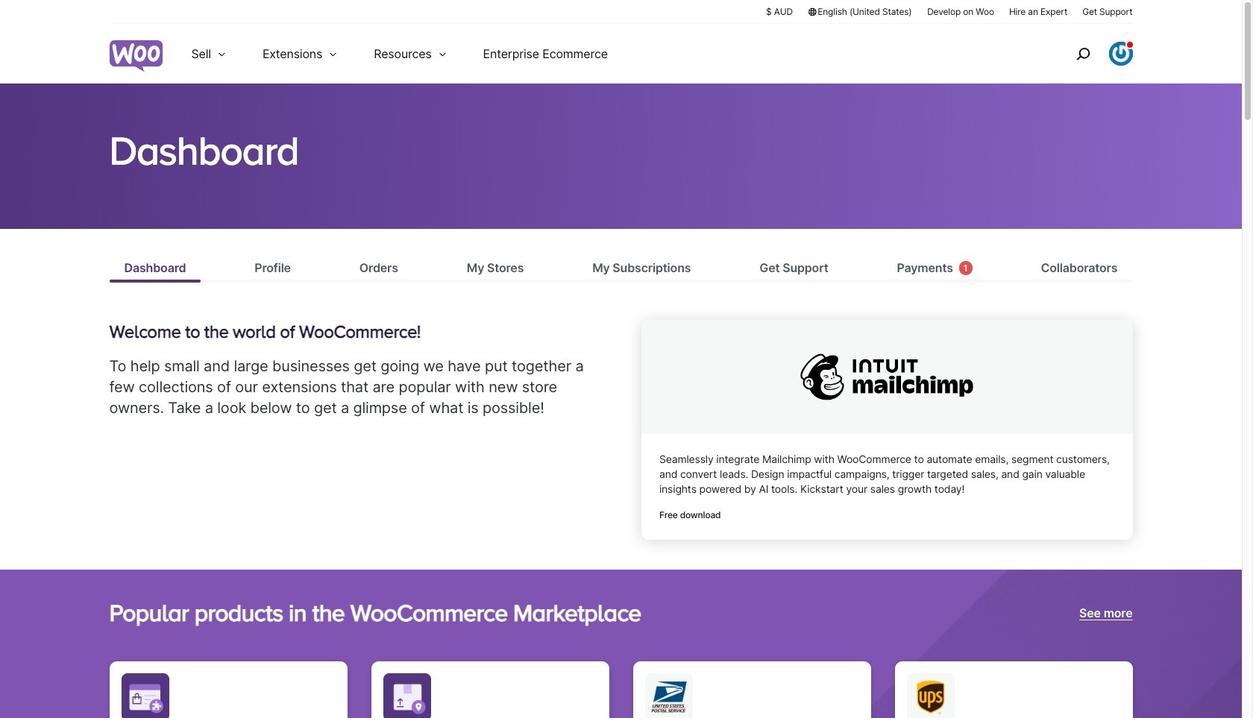 Task type: locate. For each thing, give the bounding box(es) containing it.
open account menu image
[[1110, 42, 1133, 66]]

search image
[[1071, 42, 1095, 66]]



Task type: describe. For each thing, give the bounding box(es) containing it.
service navigation menu element
[[1045, 29, 1133, 78]]



Task type: vqa. For each thing, say whether or not it's contained in the screenshot.
Search icon
yes



